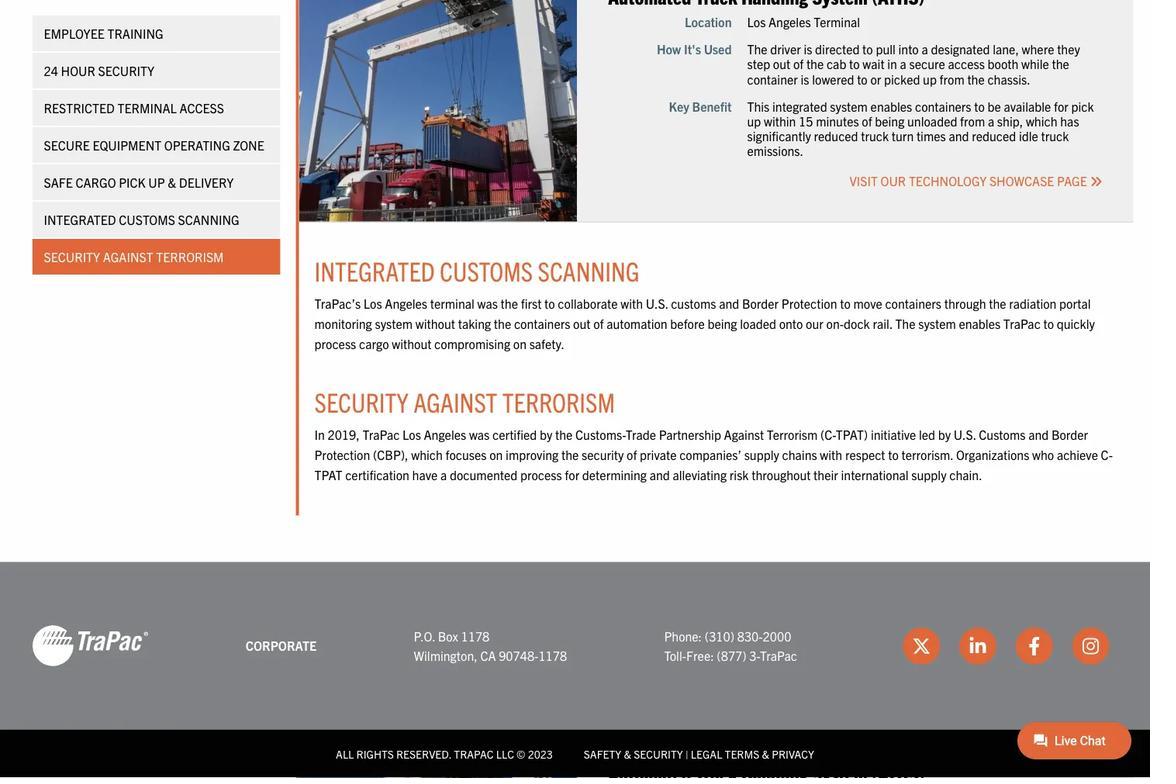 Task type: locate. For each thing, give the bounding box(es) containing it.
and up who
[[1029, 427, 1049, 442]]

1 horizontal spatial trapac
[[760, 648, 797, 663]]

(877)
[[717, 648, 747, 663]]

the right rail.
[[895, 315, 916, 331]]

trapac down radiation
[[1004, 315, 1041, 331]]

1 reduced from the left
[[814, 128, 858, 143]]

0 vertical spatial scanning
[[178, 212, 240, 227]]

against
[[103, 249, 153, 265], [414, 385, 497, 418], [724, 427, 764, 442]]

los up step
[[747, 14, 766, 29]]

turn
[[892, 128, 914, 143]]

by up improving
[[540, 427, 553, 442]]

0 horizontal spatial for
[[565, 466, 580, 482]]

they
[[1057, 41, 1081, 57]]

(310)
[[705, 628, 735, 643]]

to left or
[[857, 71, 868, 86]]

location
[[685, 14, 732, 29]]

customs up terminal
[[440, 254, 533, 287]]

2 vertical spatial terrorism
[[767, 427, 818, 442]]

on up documented
[[490, 447, 503, 462]]

2 vertical spatial trapac
[[760, 648, 797, 663]]

to left 'be'
[[974, 98, 985, 114]]

security against terrorism down 'integrated customs scanning' link on the top left
[[44, 249, 224, 265]]

1 horizontal spatial for
[[1054, 98, 1069, 114]]

of inside trapac's los angeles terminal was the first to collaborate with u.s. customs and border protection to move containers through the radiation portal monitoring system without taking the containers out of automation before being loaded onto our on-dock rail. the system enables trapac to quickly process cargo without compromising on safety.
[[594, 315, 604, 331]]

0 vertical spatial which
[[1026, 113, 1058, 129]]

a left the ship, on the top of the page
[[988, 113, 995, 129]]

2 vertical spatial los
[[403, 427, 421, 442]]

before
[[670, 315, 705, 331]]

1 horizontal spatial protection
[[782, 296, 837, 311]]

0 horizontal spatial trapac
[[363, 427, 400, 442]]

1 vertical spatial enables
[[959, 315, 1001, 331]]

scanning down delivery
[[178, 212, 240, 227]]

1 horizontal spatial against
[[414, 385, 497, 418]]

system down through
[[919, 315, 956, 331]]

respect
[[845, 447, 886, 462]]

0 horizontal spatial customs
[[119, 212, 175, 227]]

0 vertical spatial trapac
[[1004, 315, 1041, 331]]

2 horizontal spatial system
[[919, 315, 956, 331]]

& right terms
[[762, 747, 770, 760]]

& right safety
[[624, 747, 631, 760]]

supply up the 'throughout'
[[744, 447, 779, 462]]

0 horizontal spatial border
[[742, 296, 779, 311]]

angeles up focuses
[[424, 427, 466, 442]]

0 horizontal spatial truck
[[861, 128, 889, 143]]

1 vertical spatial is
[[801, 71, 809, 86]]

to inside in 2019, trapac los angeles was certified by the customs-trade partnership against terrorism (c-tpat) initiative led by u.s. customs and border protection (cbp), which focuses on improving the security of private companies' supply chains with respect to terrorism. organizations who achieve c- tpat certification have a documented process for determining and alleviating risk throughout their international supply chain.
[[888, 447, 899, 462]]

0 horizontal spatial enables
[[871, 98, 912, 114]]

containers up times at the right
[[915, 98, 972, 114]]

being right 'before'
[[708, 315, 737, 331]]

was inside in 2019, trapac los angeles was certified by the customs-trade partnership against terrorism (c-tpat) initiative led by u.s. customs and border protection (cbp), which focuses on improving the security of private companies' supply chains with respect to terrorism. organizations who achieve c- tpat certification have a documented process for determining and alleviating risk throughout their international supply chain.
[[469, 427, 490, 442]]

quickly
[[1057, 315, 1095, 331]]

0 vertical spatial process
[[315, 335, 356, 351]]

1 vertical spatial protection
[[315, 447, 370, 462]]

1 horizontal spatial 1178
[[539, 648, 567, 663]]

up
[[923, 71, 937, 86], [747, 113, 761, 129]]

cargo
[[76, 175, 116, 190]]

1 vertical spatial the
[[895, 315, 916, 331]]

2000
[[763, 628, 791, 643]]

which inside in 2019, trapac los angeles was certified by the customs-trade partnership against terrorism (c-tpat) initiative led by u.s. customs and border protection (cbp), which focuses on improving the security of private companies' supply chains with respect to terrorism. organizations who achieve c- tpat certification have a documented process for determining and alleviating risk throughout their international supply chain.
[[411, 447, 443, 462]]

page
[[1057, 172, 1087, 188]]

safe cargo pick up & delivery
[[44, 175, 234, 190]]

corporate
[[246, 638, 317, 653]]

enables down through
[[959, 315, 1001, 331]]

angeles inside in 2019, trapac los angeles was certified by the customs-trade partnership against terrorism (c-tpat) initiative led by u.s. customs and border protection (cbp), which focuses on improving the security of private companies' supply chains with respect to terrorism. organizations who achieve c- tpat certification have a documented process for determining and alleviating risk throughout their international supply chain.
[[424, 427, 466, 442]]

0 vertical spatial integrated customs scanning
[[44, 212, 240, 227]]

0 horizontal spatial los
[[364, 296, 382, 311]]

angeles
[[769, 14, 811, 29], [385, 296, 427, 311], [424, 427, 466, 442]]

phone: (310) 830-2000 toll-free: (877) 3-trapac
[[664, 628, 797, 663]]

the left booth at the right of page
[[968, 71, 985, 86]]

terminal up directed
[[814, 14, 860, 29]]

against down 'integrated customs scanning' link on the top left
[[103, 249, 153, 265]]

1 horizontal spatial customs
[[440, 254, 533, 287]]

reserved.
[[396, 747, 452, 760]]

of
[[794, 56, 804, 71], [862, 113, 872, 129], [594, 315, 604, 331], [627, 447, 637, 462]]

process down improving
[[520, 466, 562, 482]]

integrated up trapac's
[[315, 254, 435, 287]]

the right while
[[1052, 56, 1070, 71]]

was up taking
[[477, 296, 498, 311]]

terrorism inside in 2019, trapac los angeles was certified by the customs-trade partnership against terrorism (c-tpat) initiative led by u.s. customs and border protection (cbp), which focuses on improving the security of private companies' supply chains with respect to terrorism. organizations who achieve c- tpat certification have a documented process for determining and alleviating risk throughout their international supply chain.
[[767, 427, 818, 442]]

unloaded
[[908, 113, 958, 129]]

and right customs
[[719, 296, 739, 311]]

scanning up collaborate
[[538, 254, 640, 287]]

0 vertical spatial against
[[103, 249, 153, 265]]

of right minutes
[[862, 113, 872, 129]]

1 vertical spatial with
[[820, 447, 843, 462]]

2 vertical spatial angeles
[[424, 427, 466, 442]]

process down "monitoring"
[[315, 335, 356, 351]]

0 vertical spatial for
[[1054, 98, 1069, 114]]

1 vertical spatial which
[[411, 447, 443, 462]]

a right have
[[441, 466, 447, 482]]

our
[[881, 172, 906, 188]]

and down private
[[650, 466, 670, 482]]

access
[[180, 100, 224, 116]]

supply
[[744, 447, 779, 462], [912, 466, 947, 482]]

0 vertical spatial with
[[621, 296, 643, 311]]

(c-
[[821, 427, 836, 442]]

0 vertical spatial terrorism
[[156, 249, 224, 265]]

integrated customs scanning up terminal
[[315, 254, 640, 287]]

reduced
[[814, 128, 858, 143], [972, 128, 1016, 143]]

idle
[[1019, 128, 1039, 143]]

being inside trapac's los angeles terminal was the first to collaborate with u.s. customs and border protection to move containers through the radiation portal monitoring system without taking the containers out of automation before being loaded onto our on-dock rail. the system enables trapac to quickly process cargo without compromising on safety.
[[708, 315, 737, 331]]

our
[[806, 315, 824, 331]]

2 horizontal spatial against
[[724, 427, 764, 442]]

0 vertical spatial containers
[[915, 98, 972, 114]]

2 horizontal spatial customs
[[979, 427, 1026, 442]]

benefit
[[692, 98, 732, 114]]

1 horizontal spatial security against terrorism
[[315, 385, 615, 418]]

to right the cab
[[849, 56, 860, 71]]

1 horizontal spatial which
[[1026, 113, 1058, 129]]

training
[[107, 26, 163, 41]]

the right taking
[[494, 315, 511, 331]]

1 vertical spatial angeles
[[385, 296, 427, 311]]

the left the cab
[[807, 56, 824, 71]]

1 horizontal spatial by
[[938, 427, 951, 442]]

lowered
[[812, 71, 854, 86]]

border inside in 2019, trapac los angeles was certified by the customs-trade partnership against terrorism (c-tpat) initiative led by u.s. customs and border protection (cbp), which focuses on improving the security of private companies' supply chains with respect to terrorism. organizations who achieve c- tpat certification have a documented process for determining and alleviating risk throughout their international supply chain.
[[1052, 427, 1088, 442]]

up left 'within'
[[747, 113, 761, 129]]

without down terminal
[[416, 315, 455, 331]]

angeles left terminal
[[385, 296, 427, 311]]

0 horizontal spatial being
[[708, 315, 737, 331]]

of inside the driver is directed to pull into a designated lane, where they step out of the cab to wait in a secure access booth while the container is lowered to or picked up from the chassis.
[[794, 56, 804, 71]]

for
[[1054, 98, 1069, 114], [565, 466, 580, 482]]

0 vertical spatial up
[[923, 71, 937, 86]]

security against terrorism up focuses
[[315, 385, 615, 418]]

2 vertical spatial containers
[[514, 315, 570, 331]]

access
[[948, 56, 985, 71]]

improving
[[506, 447, 559, 462]]

against inside in 2019, trapac los angeles was certified by the customs-trade partnership against terrorism (c-tpat) initiative led by u.s. customs and border protection (cbp), which focuses on improving the security of private companies' supply chains with respect to terrorism. organizations who achieve c- tpat certification have a documented process for determining and alleviating risk throughout their international supply chain.
[[724, 427, 764, 442]]

system up cargo
[[375, 315, 413, 331]]

0 horizontal spatial u.s.
[[646, 296, 668, 311]]

of inside in 2019, trapac los angeles was certified by the customs-trade partnership against terrorism (c-tpat) initiative led by u.s. customs and border protection (cbp), which focuses on improving the security of private companies' supply chains with respect to terrorism. organizations who achieve c- tpat certification have a documented process for determining and alleviating risk throughout their international supply chain.
[[627, 447, 637, 462]]

footer containing p.o. box 1178
[[0, 562, 1150, 778]]

the
[[807, 56, 824, 71], [1052, 56, 1070, 71], [968, 71, 985, 86], [501, 296, 518, 311], [989, 296, 1007, 311], [494, 315, 511, 331], [555, 427, 573, 442], [562, 447, 579, 462]]

first
[[521, 296, 542, 311]]

privacy
[[772, 747, 814, 760]]

trapac
[[454, 747, 494, 760]]

0 horizontal spatial out
[[573, 315, 591, 331]]

protection inside trapac's los angeles terminal was the first to collaborate with u.s. customs and border protection to move containers through the radiation portal monitoring system without taking the containers out of automation before being loaded onto our on-dock rail. the system enables trapac to quickly process cargo without compromising on safety.
[[782, 296, 837, 311]]

& right up
[[168, 175, 176, 190]]

and right times at the right
[[949, 128, 969, 143]]

1 vertical spatial from
[[960, 113, 985, 129]]

&
[[168, 175, 176, 190], [624, 747, 631, 760], [762, 747, 770, 760]]

1 horizontal spatial system
[[830, 98, 868, 114]]

from left 'be'
[[960, 113, 985, 129]]

a inside this integrated system enables containers to be available for pick up within 15 minutes of being unloaded from a ship, which has significantly reduced truck turn times and reduced idle truck emissions.
[[988, 113, 995, 129]]

which up have
[[411, 447, 443, 462]]

0 vertical spatial protection
[[782, 296, 837, 311]]

was up focuses
[[469, 427, 490, 442]]

0 vertical spatial los
[[747, 14, 766, 29]]

0 vertical spatial u.s.
[[646, 296, 668, 311]]

1 horizontal spatial enables
[[959, 315, 1001, 331]]

border up achieve
[[1052, 427, 1088, 442]]

1 vertical spatial trapac
[[363, 427, 400, 442]]

for left pick
[[1054, 98, 1069, 114]]

1 vertical spatial customs
[[440, 254, 533, 287]]

the right through
[[989, 296, 1007, 311]]

free:
[[687, 648, 714, 663]]

0 horizontal spatial reduced
[[814, 128, 858, 143]]

security against terrorism
[[44, 249, 224, 265], [315, 385, 615, 418]]

containers up rail.
[[885, 296, 942, 311]]

with inside in 2019, trapac los angeles was certified by the customs-trade partnership against terrorism (c-tpat) initiative led by u.s. customs and border protection (cbp), which focuses on improving the security of private companies' supply chains with respect to terrorism. organizations who achieve c- tpat certification have a documented process for determining and alleviating risk throughout their international supply chain.
[[820, 447, 843, 462]]

on inside trapac's los angeles terminal was the first to collaborate with u.s. customs and border protection to move containers through the radiation portal monitoring system without taking the containers out of automation before being loaded onto our on-dock rail. the system enables trapac to quickly process cargo without compromising on safety.
[[513, 335, 527, 351]]

from inside this integrated system enables containers to be available for pick up within 15 minutes of being unloaded from a ship, which has significantly reduced truck turn times and reduced idle truck emissions.
[[960, 113, 985, 129]]

how it's used
[[657, 41, 732, 57]]

restricted
[[44, 100, 115, 116]]

1178 right ca
[[539, 648, 567, 663]]

visit our technology showcase page link
[[850, 172, 1103, 188]]

being left unloaded
[[875, 113, 905, 129]]

integrated customs scanning
[[44, 212, 240, 227], [315, 254, 640, 287]]

1 vertical spatial on
[[490, 447, 503, 462]]

to right first
[[545, 296, 555, 311]]

and
[[949, 128, 969, 143], [719, 296, 739, 311], [1029, 427, 1049, 442], [650, 466, 670, 482]]

rights
[[356, 747, 394, 760]]

24 hour security link
[[32, 53, 280, 88]]

the left driver
[[747, 41, 768, 57]]

against up companies'
[[724, 427, 764, 442]]

out inside the driver is directed to pull into a designated lane, where they step out of the cab to wait in a secure access booth while the container is lowered to or picked up from the chassis.
[[773, 56, 791, 71]]

1 horizontal spatial supply
[[912, 466, 947, 482]]

is right driver
[[804, 41, 813, 57]]

and inside this integrated system enables containers to be available for pick up within 15 minutes of being unloaded from a ship, which has significantly reduced truck turn times and reduced idle truck emissions.
[[949, 128, 969, 143]]

1 vertical spatial terminal
[[118, 100, 177, 116]]

the
[[747, 41, 768, 57], [895, 315, 916, 331]]

reduced down 'be'
[[972, 128, 1016, 143]]

1 horizontal spatial the
[[895, 315, 916, 331]]

customs up organizations
[[979, 427, 1026, 442]]

of left lowered
[[794, 56, 804, 71]]

against up focuses
[[414, 385, 497, 418]]

through
[[945, 296, 986, 311]]

0 vertical spatial integrated
[[44, 212, 116, 227]]

on-
[[827, 315, 844, 331]]

to inside this integrated system enables containers to be available for pick up within 15 minutes of being unloaded from a ship, which has significantly reduced truck turn times and reduced idle truck emissions.
[[974, 98, 985, 114]]

to up 'on-'
[[840, 296, 851, 311]]

trade
[[626, 427, 656, 442]]

2 horizontal spatial trapac
[[1004, 315, 1041, 331]]

containers up the safety.
[[514, 315, 570, 331]]

2023
[[528, 747, 553, 760]]

out right step
[[773, 56, 791, 71]]

containers
[[915, 98, 972, 114], [885, 296, 942, 311], [514, 315, 570, 331]]

to down initiative
[[888, 447, 899, 462]]

up right picked
[[923, 71, 937, 86]]

with down (c-
[[820, 447, 843, 462]]

1 vertical spatial 1178
[[539, 648, 567, 663]]

trapac down 2000
[[760, 648, 797, 663]]

1178
[[461, 628, 490, 643], [539, 648, 567, 663]]

1 vertical spatial out
[[573, 315, 591, 331]]

the left customs-
[[555, 427, 573, 442]]

the left first
[[501, 296, 518, 311]]

customs inside in 2019, trapac los angeles was certified by the customs-trade partnership against terrorism (c-tpat) initiative led by u.s. customs and border protection (cbp), which focuses on improving the security of private companies' supply chains with respect to terrorism. organizations who achieve c- tpat certification have a documented process for determining and alleviating risk throughout their international supply chain.
[[979, 427, 1026, 442]]

integrated down cargo
[[44, 212, 116, 227]]

without right cargo
[[392, 335, 432, 351]]

for left determining
[[565, 466, 580, 482]]

up inside this integrated system enables containers to be available for pick up within 15 minutes of being unloaded from a ship, which has significantly reduced truck turn times and reduced idle truck emissions.
[[747, 113, 761, 129]]

system inside this integrated system enables containers to be available for pick up within 15 minutes of being unloaded from a ship, which has significantly reduced truck turn times and reduced idle truck emissions.
[[830, 98, 868, 114]]

of down collaborate
[[594, 315, 604, 331]]

automation
[[607, 315, 668, 331]]

with up automation at the right
[[621, 296, 643, 311]]

0 vertical spatial on
[[513, 335, 527, 351]]

1 horizontal spatial &
[[624, 747, 631, 760]]

trapac up (cbp),
[[363, 427, 400, 442]]

terminal up secure equipment operating zone
[[118, 100, 177, 116]]

angeles up driver
[[769, 14, 811, 29]]

key
[[669, 98, 689, 114]]

by right led at the right
[[938, 427, 951, 442]]

0 vertical spatial from
[[940, 71, 965, 86]]

terrorism up chains
[[767, 427, 818, 442]]

u.s. up automation at the right
[[646, 296, 668, 311]]

from down designated
[[940, 71, 965, 86]]

0 horizontal spatial by
[[540, 427, 553, 442]]

1 vertical spatial up
[[747, 113, 761, 129]]

significantly
[[747, 128, 811, 143]]

on left the safety.
[[513, 335, 527, 351]]

enables inside this integrated system enables containers to be available for pick up within 15 minutes of being unloaded from a ship, which has significantly reduced truck turn times and reduced idle truck emissions.
[[871, 98, 912, 114]]

cab
[[827, 56, 847, 71]]

1 vertical spatial supply
[[912, 466, 947, 482]]

0 horizontal spatial scanning
[[178, 212, 240, 227]]

1 horizontal spatial being
[[875, 113, 905, 129]]

truck right idle
[[1041, 128, 1069, 143]]

los angeles terminal
[[747, 14, 860, 29]]

security
[[582, 447, 624, 462]]

out down collaborate
[[573, 315, 591, 331]]

focuses
[[446, 447, 487, 462]]

protection up our
[[782, 296, 837, 311]]

zone
[[233, 137, 264, 153]]

in
[[888, 56, 897, 71]]

for inside this integrated system enables containers to be available for pick up within 15 minutes of being unloaded from a ship, which has significantly reduced truck turn times and reduced idle truck emissions.
[[1054, 98, 1069, 114]]

2 horizontal spatial terrorism
[[767, 427, 818, 442]]

collaborate
[[558, 296, 618, 311]]

u.s. up organizations
[[954, 427, 976, 442]]

is up integrated
[[801, 71, 809, 86]]

footer
[[0, 562, 1150, 778]]

and inside trapac's los angeles terminal was the first to collaborate with u.s. customs and border protection to move containers through the radiation portal monitoring system without taking the containers out of automation before being loaded onto our on-dock rail. the system enables trapac to quickly process cargo without compromising on safety.
[[719, 296, 739, 311]]

system down lowered
[[830, 98, 868, 114]]

1 horizontal spatial reduced
[[972, 128, 1016, 143]]

terrorism up customs-
[[502, 385, 615, 418]]

1 horizontal spatial u.s.
[[954, 427, 976, 442]]

directed
[[815, 41, 860, 57]]

0 horizontal spatial with
[[621, 296, 643, 311]]

all rights reserved. trapac llc © 2023
[[336, 747, 553, 760]]

chains
[[782, 447, 817, 462]]

los up (cbp),
[[403, 427, 421, 442]]

the inside trapac's los angeles terminal was the first to collaborate with u.s. customs and border protection to move containers through the radiation portal monitoring system without taking the containers out of automation before being loaded onto our on-dock rail. the system enables trapac to quickly process cargo without compromising on safety.
[[895, 315, 916, 331]]

1 vertical spatial scanning
[[538, 254, 640, 287]]

0 vertical spatial being
[[875, 113, 905, 129]]

on inside in 2019, trapac los angeles was certified by the customs-trade partnership against terrorism (c-tpat) initiative led by u.s. customs and border protection (cbp), which focuses on improving the security of private companies' supply chains with respect to terrorism. organizations who achieve c- tpat certification have a documented process for determining and alleviating risk throughout their international supply chain.
[[490, 447, 503, 462]]

0 horizontal spatial on
[[490, 447, 503, 462]]

0 horizontal spatial terrorism
[[156, 249, 224, 265]]

1 horizontal spatial integrated customs scanning
[[315, 254, 640, 287]]

1 horizontal spatial border
[[1052, 427, 1088, 442]]

p.o.
[[414, 628, 435, 643]]

0 horizontal spatial process
[[315, 335, 356, 351]]

2019,
[[328, 427, 360, 442]]

terrorism down 'integrated customs scanning' link on the top left
[[156, 249, 224, 265]]

onto
[[779, 315, 803, 331]]

be
[[988, 98, 1001, 114]]

1 by from the left
[[540, 427, 553, 442]]

0 vertical spatial terminal
[[814, 14, 860, 29]]

0 horizontal spatial protection
[[315, 447, 370, 462]]

lane,
[[993, 41, 1019, 57]]

taking
[[458, 315, 491, 331]]

chassis.
[[988, 71, 1031, 86]]

from inside the driver is directed to pull into a designated lane, where they step out of the cab to wait in a secure access booth while the container is lowered to or picked up from the chassis.
[[940, 71, 965, 86]]

1 horizontal spatial out
[[773, 56, 791, 71]]

1 horizontal spatial truck
[[1041, 128, 1069, 143]]

which left has
[[1026, 113, 1058, 129]]

truck
[[861, 128, 889, 143], [1041, 128, 1069, 143]]



Task type: describe. For each thing, give the bounding box(es) containing it.
1 vertical spatial against
[[414, 385, 497, 418]]

0 horizontal spatial supply
[[744, 447, 779, 462]]

terrorism inside security against terrorism link
[[156, 249, 224, 265]]

achieve
[[1057, 447, 1098, 462]]

picked
[[884, 71, 920, 86]]

secure
[[910, 56, 945, 71]]

loaded
[[740, 315, 776, 331]]

documented
[[450, 466, 518, 482]]

los inside in 2019, trapac los angeles was certified by the customs-trade partnership against terrorism (c-tpat) initiative led by u.s. customs and border protection (cbp), which focuses on improving the security of private companies' supply chains with respect to terrorism. organizations who achieve c- tpat certification have a documented process for determining and alleviating risk throughout their international supply chain.
[[403, 427, 421, 442]]

which inside this integrated system enables containers to be available for pick up within 15 minutes of being unloaded from a ship, which has significantly reduced truck turn times and reduced idle truck emissions.
[[1026, 113, 1058, 129]]

out inside trapac's los angeles terminal was the first to collaborate with u.s. customs and border protection to move containers through the radiation portal monitoring system without taking the containers out of automation before being loaded onto our on-dock rail. the system enables trapac to quickly process cargo without compromising on safety.
[[573, 315, 591, 331]]

emissions.
[[747, 143, 804, 158]]

solid image
[[1090, 175, 1103, 187]]

minutes
[[816, 113, 859, 129]]

has
[[1061, 113, 1079, 129]]

angeles inside trapac's los angeles terminal was the first to collaborate with u.s. customs and border protection to move containers through the radiation portal monitoring system without taking the containers out of automation before being loaded onto our on-dock rail. the system enables trapac to quickly process cargo without compromising on safety.
[[385, 296, 427, 311]]

tpat
[[315, 466, 342, 482]]

used
[[704, 41, 732, 57]]

within
[[764, 113, 796, 129]]

to down radiation
[[1044, 315, 1054, 331]]

2 horizontal spatial &
[[762, 747, 770, 760]]

llc
[[496, 747, 514, 760]]

1 horizontal spatial scanning
[[538, 254, 640, 287]]

risk
[[730, 466, 749, 482]]

have
[[412, 466, 438, 482]]

a inside in 2019, trapac los angeles was certified by the customs-trade partnership against terrorism (c-tpat) initiative led by u.s. customs and border protection (cbp), which focuses on improving the security of private companies' supply chains with respect to terrorism. organizations who achieve c- tpat certification have a documented process for determining and alleviating risk throughout their international supply chain.
[[441, 466, 447, 482]]

2 truck from the left
[[1041, 128, 1069, 143]]

how
[[657, 41, 681, 57]]

p.o. box 1178 wilmington, ca 90748-1178
[[414, 628, 567, 663]]

0 vertical spatial security against terrorism
[[44, 249, 224, 265]]

all
[[336, 747, 354, 760]]

2 reduced from the left
[[972, 128, 1016, 143]]

enables inside trapac's los angeles terminal was the first to collaborate with u.s. customs and border protection to move containers through the radiation portal monitoring system without taking the containers out of automation before being loaded onto our on-dock rail. the system enables trapac to quickly process cargo without compromising on safety.
[[959, 315, 1001, 331]]

1 vertical spatial without
[[392, 335, 432, 351]]

wilmington,
[[414, 648, 478, 663]]

los inside trapac's los angeles terminal was the first to collaborate with u.s. customs and border protection to move containers through the radiation portal monitoring system without taking the containers out of automation before being loaded onto our on-dock rail. the system enables trapac to quickly process cargo without compromising on safety.
[[364, 296, 382, 311]]

customs-
[[576, 427, 626, 442]]

it's
[[684, 41, 701, 57]]

for inside in 2019, trapac los angeles was certified by the customs-trade partnership against terrorism (c-tpat) initiative led by u.s. customs and border protection (cbp), which focuses on improving the security of private companies' supply chains with respect to terrorism. organizations who achieve c- tpat certification have a documented process for determining and alleviating risk throughout their international supply chain.
[[565, 466, 580, 482]]

0 horizontal spatial 1178
[[461, 628, 490, 643]]

was inside trapac's los angeles terminal was the first to collaborate with u.s. customs and border protection to move containers through the radiation portal monitoring system without taking the containers out of automation before being loaded onto our on-dock rail. the system enables trapac to quickly process cargo without compromising on safety.
[[477, 296, 498, 311]]

this
[[747, 98, 770, 114]]

the left the security
[[562, 447, 579, 462]]

protection inside in 2019, trapac los angeles was certified by the customs-trade partnership against terrorism (c-tpat) initiative led by u.s. customs and border protection (cbp), which focuses on improving the security of private companies' supply chains with respect to terrorism. organizations who achieve c- tpat certification have a documented process for determining and alleviating risk throughout their international supply chain.
[[315, 447, 370, 462]]

private
[[640, 447, 677, 462]]

a right the into
[[922, 41, 928, 57]]

0 horizontal spatial integrated customs scanning
[[44, 212, 240, 227]]

radiation
[[1009, 296, 1057, 311]]

the driver is directed to pull into a designated lane, where they step out of the cab to wait in a secure access booth while the container is lowered to or picked up from the chassis.
[[747, 41, 1081, 86]]

0 vertical spatial is
[[804, 41, 813, 57]]

safe
[[44, 175, 73, 190]]

1 vertical spatial containers
[[885, 296, 942, 311]]

legal
[[691, 747, 722, 760]]

key benefit
[[669, 98, 732, 114]]

box
[[438, 628, 458, 643]]

pick
[[119, 175, 146, 190]]

international
[[841, 466, 909, 482]]

initiative
[[871, 427, 916, 442]]

border inside trapac's los angeles terminal was the first to collaborate with u.s. customs and border protection to move containers through the radiation portal monitoring system without taking the containers out of automation before being loaded onto our on-dock rail. the system enables trapac to quickly process cargo without compromising on safety.
[[742, 296, 779, 311]]

trapac inside in 2019, trapac los angeles was certified by the customs-trade partnership against terrorism (c-tpat) initiative led by u.s. customs and border protection (cbp), which focuses on improving the security of private companies' supply chains with respect to terrorism. organizations who achieve c- tpat certification have a documented process for determining and alleviating risk throughout their international supply chain.
[[363, 427, 400, 442]]

restricted terminal access link
[[32, 90, 280, 126]]

safety & security | legal terms & privacy
[[584, 747, 814, 760]]

1 vertical spatial security against terrorism
[[315, 385, 615, 418]]

3-
[[750, 648, 760, 663]]

container
[[747, 71, 798, 86]]

with inside trapac's los angeles terminal was the first to collaborate with u.s. customs and border protection to move containers through the radiation portal monitoring system without taking the containers out of automation before being loaded onto our on-dock rail. the system enables trapac to quickly process cargo without compromising on safety.
[[621, 296, 643, 311]]

booth
[[988, 56, 1019, 71]]

wait
[[863, 56, 885, 71]]

employee training
[[44, 26, 163, 41]]

companies'
[[680, 447, 742, 462]]

while
[[1022, 56, 1049, 71]]

c-
[[1101, 447, 1113, 462]]

chain.
[[950, 466, 983, 482]]

containers inside this integrated system enables containers to be available for pick up within 15 minutes of being unloaded from a ship, which has significantly reduced truck turn times and reduced idle truck emissions.
[[915, 98, 972, 114]]

being inside this integrated system enables containers to be available for pick up within 15 minutes of being unloaded from a ship, which has significantly reduced truck turn times and reduced idle truck emissions.
[[875, 113, 905, 129]]

0 vertical spatial angeles
[[769, 14, 811, 29]]

this integrated system enables containers to be available for pick up within 15 minutes of being unloaded from a ship, which has significantly reduced truck turn times and reduced idle truck emissions.
[[747, 98, 1094, 158]]

employee
[[44, 26, 105, 41]]

security up 2019,
[[315, 385, 409, 418]]

|
[[686, 747, 689, 760]]

ship,
[[997, 113, 1023, 129]]

up
[[148, 175, 165, 190]]

trapac inside phone: (310) 830-2000 toll-free: (877) 3-trapac
[[760, 648, 797, 663]]

secure equipment operating zone link
[[32, 127, 280, 163]]

process inside trapac's los angeles terminal was the first to collaborate with u.s. customs and border protection to move containers through the radiation portal monitoring system without taking the containers out of automation before being loaded onto our on-dock rail. the system enables trapac to quickly process cargo without compromising on safety.
[[315, 335, 356, 351]]

alleviating
[[673, 466, 727, 482]]

safety & security link
[[584, 747, 683, 760]]

to left pull on the top right of the page
[[863, 41, 873, 57]]

(cbp),
[[373, 447, 408, 462]]

or
[[871, 71, 881, 86]]

phone:
[[664, 628, 702, 643]]

legal terms & privacy link
[[691, 747, 814, 760]]

1 horizontal spatial terminal
[[814, 14, 860, 29]]

secure
[[44, 137, 90, 153]]

u.s. inside in 2019, trapac los angeles was certified by the customs-trade partnership against terrorism (c-tpat) initiative led by u.s. customs and border protection (cbp), which focuses on improving the security of private companies' supply chains with respect to terrorism. organizations who achieve c- tpat certification have a documented process for determining and alleviating risk throughout their international supply chain.
[[954, 427, 976, 442]]

certification
[[345, 466, 409, 482]]

a right in
[[900, 56, 907, 71]]

available
[[1004, 98, 1051, 114]]

driver
[[770, 41, 801, 57]]

security up 'restricted terminal access'
[[98, 63, 154, 78]]

terminal
[[430, 296, 475, 311]]

tpat)
[[836, 427, 868, 442]]

move
[[854, 296, 883, 311]]

the inside the driver is directed to pull into a designated lane, where they step out of the cab to wait in a secure access booth while the container is lowered to or picked up from the chassis.
[[747, 41, 768, 57]]

in
[[315, 427, 325, 442]]

security inside footer
[[634, 747, 683, 760]]

u.s. inside trapac's los angeles terminal was the first to collaborate with u.s. customs and border protection to move containers through the radiation portal monitoring system without taking the containers out of automation before being loaded onto our on-dock rail. the system enables trapac to quickly process cargo without compromising on safety.
[[646, 296, 668, 311]]

certified
[[493, 427, 537, 442]]

1 vertical spatial integrated customs scanning
[[315, 254, 640, 287]]

security down the 'safe'
[[44, 249, 100, 265]]

0 vertical spatial without
[[416, 315, 455, 331]]

trapac inside trapac's los angeles terminal was the first to collaborate with u.s. customs and border protection to move containers through the radiation portal monitoring system without taking the containers out of automation before being loaded onto our on-dock rail. the system enables trapac to quickly process cargo without compromising on safety.
[[1004, 315, 1041, 331]]

rail.
[[873, 315, 893, 331]]

pick
[[1072, 98, 1094, 114]]

2 by from the left
[[938, 427, 951, 442]]

up inside the driver is directed to pull into a designated lane, where they step out of the cab to wait in a secure access booth while the container is lowered to or picked up from the chassis.
[[923, 71, 937, 86]]

0 horizontal spatial terminal
[[118, 100, 177, 116]]

terms
[[725, 747, 760, 760]]

©
[[517, 747, 525, 760]]

1 vertical spatial integrated
[[315, 254, 435, 287]]

visit
[[850, 172, 878, 188]]

1 vertical spatial terrorism
[[502, 385, 615, 418]]

times
[[917, 128, 946, 143]]

safe cargo pick up & delivery link
[[32, 164, 280, 200]]

of inside this integrated system enables containers to be available for pick up within 15 minutes of being unloaded from a ship, which has significantly reduced truck turn times and reduced idle truck emissions.
[[862, 113, 872, 129]]

0 horizontal spatial integrated
[[44, 212, 116, 227]]

0 horizontal spatial &
[[168, 175, 176, 190]]

process inside in 2019, trapac los angeles was certified by the customs-trade partnership against terrorism (c-tpat) initiative led by u.s. customs and border protection (cbp), which focuses on improving the security of private companies' supply chains with respect to terrorism. organizations who achieve c- tpat certification have a documented process for determining and alleviating risk throughout their international supply chain.
[[520, 466, 562, 482]]

1 truck from the left
[[861, 128, 889, 143]]

24
[[44, 63, 58, 78]]

0 horizontal spatial system
[[375, 315, 413, 331]]

corporate image
[[32, 624, 149, 667]]

compromising
[[434, 335, 510, 351]]



Task type: vqa. For each thing, say whether or not it's contained in the screenshot.
No ICON
no



